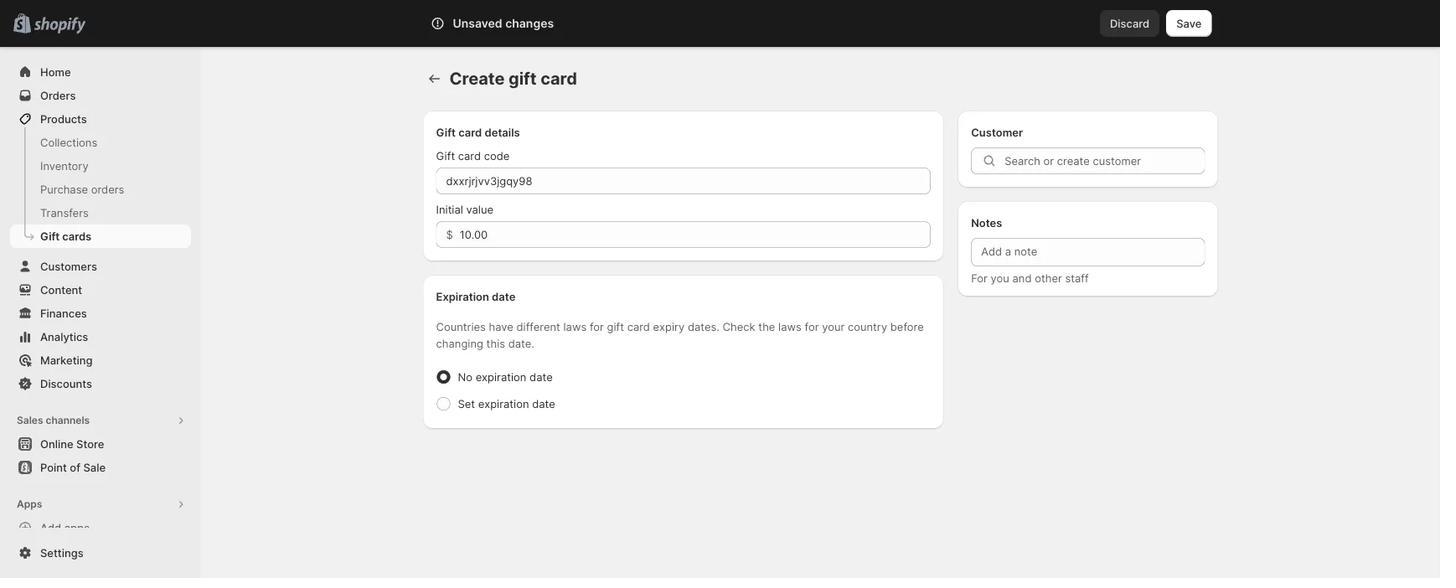 Task type: describe. For each thing, give the bounding box(es) containing it.
code
[[484, 149, 510, 162]]

this
[[487, 337, 505, 350]]

online store
[[40, 437, 104, 450]]

discard
[[1110, 17, 1150, 30]]

staff
[[1066, 272, 1089, 285]]

set expiration date
[[458, 397, 555, 410]]

discounts
[[40, 377, 92, 390]]

analytics link
[[10, 325, 191, 349]]

card up gift card code
[[459, 126, 482, 139]]

dates.
[[688, 320, 720, 333]]

marketing link
[[10, 349, 191, 372]]

value
[[466, 203, 494, 216]]

check
[[723, 320, 756, 333]]

different
[[517, 320, 561, 333]]

you
[[991, 272, 1010, 285]]

transfers link
[[10, 201, 191, 225]]

expiry
[[653, 320, 685, 333]]

add apps button
[[10, 516, 191, 540]]

expiration for no
[[476, 370, 527, 383]]

orders
[[40, 89, 76, 102]]

analytics
[[40, 330, 88, 343]]

your
[[822, 320, 845, 333]]

sales channels button
[[10, 409, 191, 432]]

discounts link
[[10, 372, 191, 396]]

countries
[[436, 320, 486, 333]]

0 vertical spatial gift
[[509, 68, 537, 89]]

gift cards
[[40, 230, 91, 243]]

point
[[40, 461, 67, 474]]

content
[[40, 283, 82, 296]]

details
[[485, 126, 520, 139]]

changes
[[505, 16, 554, 31]]

point of sale link
[[10, 456, 191, 479]]

gift for gift card code
[[436, 149, 455, 162]]

1 for from the left
[[590, 320, 604, 333]]

purchase orders link
[[10, 178, 191, 201]]

card down gift card details
[[458, 149, 481, 162]]

gift for gift cards
[[40, 230, 60, 243]]

sales channels
[[17, 414, 90, 427]]

expiration for set
[[478, 397, 529, 410]]

cards
[[62, 230, 91, 243]]

search button
[[477, 10, 963, 37]]

products
[[40, 112, 87, 125]]

apps button
[[10, 493, 191, 516]]

finances link
[[10, 302, 191, 325]]

Search or create customer text field
[[1005, 147, 1206, 174]]

gift for gift card details
[[436, 126, 456, 139]]

discard link
[[1100, 10, 1160, 37]]

point of sale button
[[0, 456, 201, 479]]

customers link
[[10, 255, 191, 278]]

Add a note text field
[[971, 238, 1206, 267]]

save
[[1177, 17, 1202, 30]]

inventory
[[40, 159, 89, 172]]

online
[[40, 437, 73, 450]]

set
[[458, 397, 475, 410]]

collections
[[40, 136, 97, 149]]

finances
[[40, 307, 87, 320]]

collections link
[[10, 131, 191, 154]]

transfers
[[40, 206, 89, 219]]

$
[[446, 228, 453, 241]]



Task type: vqa. For each thing, say whether or not it's contained in the screenshot.
List to the left
no



Task type: locate. For each thing, give the bounding box(es) containing it.
expiration date
[[436, 290, 516, 303]]

expiration
[[476, 370, 527, 383], [478, 397, 529, 410]]

online store link
[[10, 432, 191, 456]]

0 vertical spatial expiration
[[476, 370, 527, 383]]

customers
[[40, 260, 97, 273]]

countries have different laws for gift card expiry dates. check the laws for your country before changing this date.
[[436, 320, 924, 350]]

date up have
[[492, 290, 516, 303]]

for right different
[[590, 320, 604, 333]]

1 horizontal spatial gift
[[607, 320, 624, 333]]

inventory link
[[10, 154, 191, 178]]

1 laws from the left
[[564, 320, 587, 333]]

no
[[458, 370, 473, 383]]

for left your
[[805, 320, 819, 333]]

date.
[[508, 337, 535, 350]]

no expiration date
[[458, 370, 553, 383]]

0 vertical spatial gift
[[436, 126, 456, 139]]

country
[[848, 320, 888, 333]]

2 vertical spatial gift
[[40, 230, 60, 243]]

date
[[492, 290, 516, 303], [530, 370, 553, 383], [532, 397, 555, 410]]

online store button
[[0, 432, 201, 456]]

expiration up set expiration date
[[476, 370, 527, 383]]

1 vertical spatial expiration
[[478, 397, 529, 410]]

settings link
[[10, 541, 191, 565]]

2 laws from the left
[[779, 320, 802, 333]]

save button
[[1167, 10, 1212, 37]]

gift cards link
[[10, 225, 191, 248]]

shopify image
[[34, 17, 86, 34]]

the
[[759, 320, 776, 333]]

unsaved changes
[[453, 16, 554, 31]]

search
[[505, 17, 540, 30]]

point of sale
[[40, 461, 106, 474]]

marketing
[[40, 354, 93, 367]]

home link
[[10, 60, 191, 84]]

before
[[891, 320, 924, 333]]

date for no expiration date
[[530, 370, 553, 383]]

sale
[[83, 461, 106, 474]]

channels
[[46, 414, 90, 427]]

0 horizontal spatial for
[[590, 320, 604, 333]]

0 horizontal spatial gift
[[509, 68, 537, 89]]

0 horizontal spatial laws
[[564, 320, 587, 333]]

add apps
[[40, 521, 90, 534]]

1 horizontal spatial laws
[[779, 320, 802, 333]]

date for set expiration date
[[532, 397, 555, 410]]

and
[[1013, 272, 1032, 285]]

create gift card
[[450, 68, 577, 89]]

content link
[[10, 278, 191, 302]]

card left "expiry"
[[627, 320, 650, 333]]

1 vertical spatial date
[[530, 370, 553, 383]]

add
[[40, 521, 61, 534]]

gift inside countries have different laws for gift card expiry dates. check the laws for your country before changing this date.
[[607, 320, 624, 333]]

laws
[[564, 320, 587, 333], [779, 320, 802, 333]]

gift right create
[[509, 68, 537, 89]]

date down no expiration date
[[532, 397, 555, 410]]

orders
[[91, 183, 124, 196]]

1 vertical spatial gift
[[607, 320, 624, 333]]

1 horizontal spatial for
[[805, 320, 819, 333]]

orders link
[[10, 84, 191, 107]]

Initial value text field
[[460, 221, 931, 248]]

of
[[70, 461, 80, 474]]

settings
[[40, 546, 84, 559]]

1 vertical spatial gift
[[436, 149, 455, 162]]

have
[[489, 320, 514, 333]]

expiration
[[436, 290, 489, 303]]

home
[[40, 65, 71, 78]]

customer
[[971, 126, 1023, 139]]

2 vertical spatial date
[[532, 397, 555, 410]]

create
[[450, 68, 505, 89]]

products link
[[10, 107, 191, 131]]

gift
[[509, 68, 537, 89], [607, 320, 624, 333]]

sales
[[17, 414, 43, 427]]

other
[[1035, 272, 1063, 285]]

for
[[590, 320, 604, 333], [805, 320, 819, 333]]

Gift card code text field
[[436, 168, 931, 194]]

card
[[541, 68, 577, 89], [459, 126, 482, 139], [458, 149, 481, 162], [627, 320, 650, 333]]

initial
[[436, 203, 463, 216]]

gift down gift card details
[[436, 149, 455, 162]]

gift card details
[[436, 126, 520, 139]]

purchase orders
[[40, 183, 124, 196]]

card down 'changes'
[[541, 68, 577, 89]]

for you and other staff
[[971, 272, 1089, 285]]

2 for from the left
[[805, 320, 819, 333]]

purchase
[[40, 183, 88, 196]]

gift card code
[[436, 149, 510, 162]]

gift left "expiry"
[[607, 320, 624, 333]]

notes
[[971, 216, 1003, 229]]

expiration down no expiration date
[[478, 397, 529, 410]]

laws right the
[[779, 320, 802, 333]]

for
[[971, 272, 988, 285]]

laws right different
[[564, 320, 587, 333]]

initial value
[[436, 203, 494, 216]]

gift up gift card code
[[436, 126, 456, 139]]

date down date.
[[530, 370, 553, 383]]

0 vertical spatial date
[[492, 290, 516, 303]]

apps
[[64, 521, 90, 534]]

card inside countries have different laws for gift card expiry dates. check the laws for your country before changing this date.
[[627, 320, 650, 333]]

unsaved
[[453, 16, 503, 31]]

store
[[76, 437, 104, 450]]

gift left cards
[[40, 230, 60, 243]]

changing
[[436, 337, 483, 350]]

apps
[[17, 498, 42, 510]]



